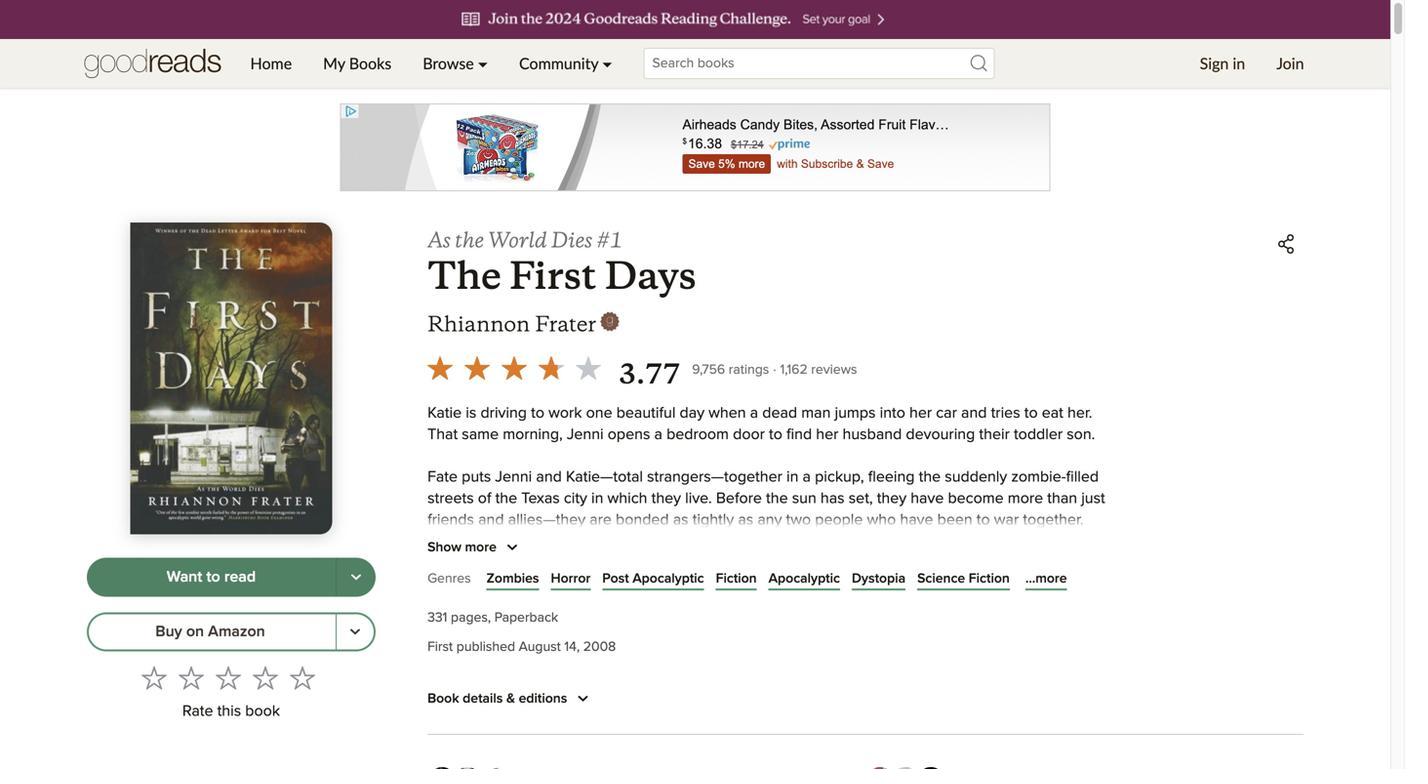 Task type: vqa. For each thing, say whether or not it's contained in the screenshot.
William in the The Mona Lisa Overdrive William Gibson
no



Task type: locate. For each thing, give the bounding box(es) containing it.
in up are
[[591, 491, 604, 507]]

show more
[[428, 541, 497, 554]]

genres
[[428, 572, 471, 586]]

first up where
[[428, 640, 453, 654]]

she
[[709, 577, 734, 592]]

more inside fate puts jenni and katie—total strangers—together in a pickup, fleeing the suddenly zombie-filled streets of the texas city in which they live. before the sun has set, they have become more than just friends and allies—they are bonded as tightly as any two people who have been to war together.
[[1008, 491, 1043, 507]]

one inside katie is driving to work one beautiful day when a dead man jumps into her car and tries to eat her. that same morning, jenni opens a bedroom door to find her husband devouring their toddler son.
[[586, 406, 613, 421]]

details
[[463, 692, 503, 706]]

fiction down discovers
[[969, 572, 1010, 586]]

end up run,
[[534, 705, 560, 721]]

as down live.
[[673, 512, 689, 528]]

a down the zombie's
[[527, 598, 535, 614]]

more up during
[[465, 541, 497, 554]]

to left read
[[206, 569, 220, 585]]

1 vertical spatial texas
[[553, 555, 592, 571]]

day
[[680, 406, 705, 421]]

puts inside fate puts jenni and katie—total strangers—together in a pickup, fleeing the suddenly zombie-filled streets of the texas city in which they live. before the sun has set, they have become more than just friends and allies—they are bonded as tightly as any two people who have been to war together.
[[462, 470, 491, 485]]

a chance encounter puts them on the road to an isolated, fortified town, besieged by zombies, where fewer than one hundred people cling to the shreds of civilization.
[[428, 641, 1072, 678]]

1 horizontal spatial first
[[510, 252, 596, 300]]

people up but
[[643, 662, 691, 678]]

shot.
[[623, 598, 656, 614]]

1 horizontal spatial find
[[787, 427, 812, 443]]

in right fall
[[898, 726, 910, 742]]

in
[[1233, 54, 1246, 73], [787, 470, 799, 485], [591, 491, 604, 507], [898, 726, 910, 742]]

than up the together.
[[1048, 491, 1078, 507]]

to down 'become'
[[977, 512, 990, 528]]

1 ▾ from the left
[[478, 54, 488, 73]]

2 vertical spatial katie
[[681, 705, 715, 721]]

is inside it looks like the end of the world. but katie and jenni and many others will do whatever they have to to stay alive. run, fight, pick each other up when they stumble, fall in love…anything is possible at the end of the world.
[[1016, 726, 1027, 742]]

0 horizontal spatial on
[[186, 624, 204, 640]]

the inside as the world dies #1 the first days
[[455, 227, 484, 253]]

to up the post apocalyptic
[[656, 555, 670, 571]]

apocalyptic up the shot.
[[633, 572, 704, 586]]

people
[[815, 512, 863, 528], [643, 662, 691, 678]]

1 vertical spatial on
[[642, 641, 659, 656]]

city
[[564, 491, 587, 507]]

331 pages, paperback
[[428, 611, 558, 625]]

0 vertical spatial end
[[534, 705, 560, 721]]

1 horizontal spatial more
[[1008, 491, 1043, 507]]

by
[[990, 641, 1007, 656]]

they up possible
[[1023, 705, 1053, 721]]

jenni inside fate puts jenni and katie—total strangers—together in a pickup, fleeing the suddenly zombie-filled streets of the texas city in which they live. before the sun has set, they have become more than just friends and allies—they are bonded as tightly as any two people who have been to war together.
[[495, 470, 532, 485]]

jenni's
[[783, 555, 831, 571]]

of right streets
[[478, 491, 491, 507]]

1 vertical spatial first
[[428, 640, 453, 654]]

jenni down morning,
[[495, 470, 532, 485]]

jenni inside katie is driving to work one beautiful day when a dead man jumps into her car and tries to eat her. that same morning, jenni opens a bedroom door to find her husband devouring their toddler son.
[[567, 427, 604, 443]]

0 vertical spatial on
[[186, 624, 204, 640]]

1 horizontal spatial fiction
[[969, 572, 1010, 586]]

2 vertical spatial when
[[737, 726, 775, 742]]

the right fleeing
[[919, 470, 941, 485]]

a
[[750, 406, 758, 421], [654, 427, 663, 443], [803, 470, 811, 485], [493, 577, 502, 592], [1036, 577, 1044, 592], [527, 598, 535, 614]]

of right joy
[[1074, 555, 1087, 571]]

0 horizontal spatial more
[[465, 541, 497, 554]]

jenni down work
[[567, 427, 604, 443]]

they up bonded
[[652, 491, 681, 507]]

amazon
[[208, 624, 265, 640]]

0 horizontal spatial world.
[[527, 748, 569, 763]]

on right buy on the bottom of the page
[[186, 624, 204, 640]]

and up she
[[703, 555, 729, 571]]

to down dead
[[769, 427, 783, 443]]

0 horizontal spatial people
[[643, 662, 691, 678]]

2008
[[583, 640, 616, 654]]

together.
[[1023, 512, 1084, 528]]

rate 2 out of 5 image
[[179, 665, 204, 690]]

fiction down the rescue
[[716, 572, 757, 586]]

1 vertical spatial when
[[668, 577, 705, 592]]

when left she
[[668, 577, 705, 592]]

texas up the "horror"
[[553, 555, 592, 571]]

texas up allies—they
[[521, 491, 560, 507]]

is left possible
[[1016, 726, 1027, 742]]

when inside during their cross-texas odyssey to find and rescue jenni's oldest son, jenni discovers the joy of watching a zombie's head explode when she shoots its brains out. katie learns that she's a terrific tactician—and a pretty good shot.
[[668, 577, 705, 592]]

1 vertical spatial puts
[[569, 641, 599, 656]]

1 vertical spatial more
[[465, 541, 497, 554]]

0 horizontal spatial ▾
[[478, 54, 488, 73]]

paperback
[[495, 611, 558, 625]]

world. up pick
[[608, 705, 650, 721]]

sun
[[792, 491, 817, 507]]

find up the post apocalyptic
[[674, 555, 699, 571]]

and up allies—they
[[536, 470, 562, 485]]

her left 'car'
[[910, 406, 932, 421]]

0 vertical spatial is
[[466, 406, 477, 421]]

2 fiction from the left
[[969, 572, 1010, 586]]

but
[[654, 705, 677, 721]]

rate this book
[[182, 704, 280, 719]]

fiction
[[716, 572, 757, 586], [969, 572, 1010, 586]]

1 horizontal spatial katie
[[681, 705, 715, 721]]

0 horizontal spatial fiction
[[716, 572, 757, 586]]

more inside button
[[465, 541, 497, 554]]

their up zombies
[[477, 555, 508, 571]]

the up fight,
[[582, 705, 604, 721]]

as down before
[[738, 512, 754, 528]]

0 vertical spatial find
[[787, 427, 812, 443]]

katie down son,
[[883, 577, 917, 592]]

0 vertical spatial people
[[815, 512, 863, 528]]

0 vertical spatial their
[[979, 427, 1010, 443]]

than down "encounter"
[[517, 662, 547, 678]]

puts
[[462, 470, 491, 485], [569, 641, 599, 656]]

book
[[245, 704, 280, 719]]

0 horizontal spatial first
[[428, 640, 453, 654]]

buy on amazon
[[155, 624, 265, 640]]

1 as from the left
[[673, 512, 689, 528]]

zombies
[[487, 572, 539, 586]]

1 vertical spatial one
[[551, 662, 577, 678]]

1 horizontal spatial ▾
[[602, 54, 612, 73]]

the left road
[[663, 641, 685, 656]]

sign
[[1200, 54, 1229, 73]]

0 vertical spatial katie
[[428, 406, 462, 421]]

live.
[[685, 491, 712, 507]]

0 horizontal spatial as
[[673, 512, 689, 528]]

1 horizontal spatial people
[[815, 512, 863, 528]]

possible
[[1031, 726, 1088, 742]]

their down tries
[[979, 427, 1010, 443]]

their inside katie is driving to work one beautiful day when a dead man jumps into her car and tries to eat her. that same morning, jenni opens a bedroom door to find her husband devouring their toddler son.
[[979, 427, 1010, 443]]

the up ...more
[[1024, 555, 1046, 571]]

0 vertical spatial first
[[510, 252, 596, 300]]

explode
[[609, 577, 664, 592]]

shoots
[[738, 577, 784, 592]]

as
[[673, 512, 689, 528], [738, 512, 754, 528]]

to left eat in the right of the page
[[1025, 406, 1038, 421]]

fewer
[[474, 662, 513, 678]]

1 vertical spatial her
[[816, 427, 839, 443]]

rate 3 out of 5 image
[[216, 665, 241, 690]]

of
[[478, 491, 491, 507], [1074, 555, 1087, 571], [825, 662, 839, 678], [564, 705, 578, 721], [484, 748, 497, 763]]

1 horizontal spatial their
[[979, 427, 1010, 443]]

it looks like the end of the world. but katie and jenni and many others will do whatever they have to to stay alive. run, fight, pick each other up when they stumble, fall in love…anything is possible at the end of the world.
[[428, 705, 1105, 763]]

1 fiction from the left
[[716, 572, 757, 586]]

1 horizontal spatial on
[[642, 641, 659, 656]]

None search field
[[628, 48, 1011, 79]]

2 vertical spatial have
[[1057, 705, 1090, 721]]

9,756 ratings and 1,162 reviews figure
[[692, 357, 857, 381]]

book
[[428, 692, 459, 706]]

community
[[519, 54, 598, 73]]

are
[[590, 512, 612, 528]]

this
[[217, 704, 241, 719]]

1 vertical spatial people
[[643, 662, 691, 678]]

rate 4 out of 5 image
[[253, 665, 278, 690]]

9,756
[[692, 363, 725, 377]]

1 vertical spatial find
[[674, 555, 699, 571]]

and left many at the right bottom
[[790, 705, 815, 721]]

0 horizontal spatial find
[[674, 555, 699, 571]]

1 horizontal spatial puts
[[569, 641, 599, 656]]

world. down run,
[[527, 748, 569, 763]]

1 horizontal spatial than
[[1048, 491, 1078, 507]]

the down alive.
[[501, 748, 523, 763]]

war
[[994, 512, 1019, 528]]

jenni
[[567, 427, 604, 443], [495, 470, 532, 485], [913, 555, 950, 571], [749, 705, 786, 721]]

she's
[[997, 577, 1032, 592]]

allies—they
[[508, 512, 586, 528]]

want to read button
[[87, 558, 337, 597]]

people down 'has'
[[815, 512, 863, 528]]

frater
[[535, 311, 596, 337]]

their inside during their cross-texas odyssey to find and rescue jenni's oldest son, jenni discovers the joy of watching a zombie's head explode when she shoots its brains out. katie learns that she's a terrific tactician—and a pretty good shot.
[[477, 555, 508, 571]]

0 vertical spatial when
[[709, 406, 746, 421]]

want to read
[[167, 569, 256, 585]]

more down zombie-
[[1008, 491, 1043, 507]]

zombie-
[[1011, 470, 1066, 485]]

katie
[[428, 406, 462, 421], [883, 577, 917, 592], [681, 705, 715, 721]]

jenni down shreds
[[749, 705, 786, 721]]

read
[[224, 569, 256, 585]]

find down the man
[[787, 427, 812, 443]]

where
[[428, 662, 470, 678]]

is up same
[[466, 406, 477, 421]]

horror link
[[551, 569, 591, 589]]

puts inside a chance encounter puts them on the road to an isolated, fortified town, besieged by zombies, where fewer than one hundred people cling to the shreds of civilization.
[[569, 641, 599, 656]]

on right them
[[642, 641, 659, 656]]

jenni up science
[[913, 555, 950, 571]]

stay
[[463, 726, 490, 742]]

0 vertical spatial world.
[[608, 705, 650, 721]]

zombies link
[[487, 569, 539, 589]]

when inside katie is driving to work one beautiful day when a dead man jumps into her car and tries to eat her. that same morning, jenni opens a bedroom door to find her husband devouring their toddler son.
[[709, 406, 746, 421]]

one down 14,
[[551, 662, 577, 678]]

that
[[966, 577, 993, 592]]

to down the 'looks'
[[445, 726, 459, 742]]

a up door
[[750, 406, 758, 421]]

1 vertical spatial than
[[517, 662, 547, 678]]

opens
[[608, 427, 650, 443]]

science
[[917, 572, 965, 586]]

end down stay
[[454, 748, 480, 763]]

0 horizontal spatial one
[[551, 662, 577, 678]]

book details & editions
[[428, 692, 567, 706]]

of up fight,
[[564, 705, 578, 721]]

work
[[549, 406, 582, 421]]

0 horizontal spatial is
[[466, 406, 477, 421]]

0 horizontal spatial apocalyptic
[[633, 572, 704, 586]]

the down the 'an'
[[749, 662, 771, 678]]

katie up the other
[[681, 705, 715, 721]]

her
[[910, 406, 932, 421], [816, 427, 839, 443]]

1 vertical spatial have
[[900, 512, 934, 528]]

0 horizontal spatial their
[[477, 555, 508, 571]]

2 horizontal spatial katie
[[883, 577, 917, 592]]

when inside it looks like the end of the world. but katie and jenni and many others will do whatever they have to to stay alive. run, fight, pick each other up when they stumble, fall in love…anything is possible at the end of the world.
[[737, 726, 775, 742]]

the right as
[[455, 227, 484, 253]]

0 vertical spatial than
[[1048, 491, 1078, 507]]

when right up
[[737, 726, 775, 742]]

0 vertical spatial her
[[910, 406, 932, 421]]

have up possible
[[1057, 705, 1090, 721]]

puts up streets
[[462, 470, 491, 485]]

chance
[[442, 641, 492, 656]]

a right 'she's'
[[1036, 577, 1044, 592]]

in up sun
[[787, 470, 799, 485]]

0 horizontal spatial puts
[[462, 470, 491, 485]]

0 horizontal spatial than
[[517, 662, 547, 678]]

a up sun
[[803, 470, 811, 485]]

of inside fate puts jenni and katie—total strangers—together in a pickup, fleeing the suddenly zombie-filled streets of the texas city in which they live. before the sun has set, they have become more than just friends and allies—they are bonded as tightly as any two people who have been to war together.
[[478, 491, 491, 507]]

brains
[[807, 577, 849, 592]]

community ▾
[[519, 54, 612, 73]]

than inside a chance encounter puts them on the road to an isolated, fortified town, besieged by zombies, where fewer than one hundred people cling to the shreds of civilization.
[[517, 662, 547, 678]]

rating 3.77 out of 5 image
[[422, 349, 607, 386]]

rate this book element
[[87, 659, 376, 726]]

apocalyptic down 'jenni's'
[[769, 572, 840, 586]]

beautiful
[[617, 406, 676, 421]]

have up the been
[[911, 491, 944, 507]]

is
[[466, 406, 477, 421], [1016, 726, 1027, 742]]

people inside a chance encounter puts them on the road to an isolated, fortified town, besieged by zombies, where fewer than one hundred people cling to the shreds of civilization.
[[643, 662, 691, 678]]

▾
[[478, 54, 488, 73], [602, 54, 612, 73]]

▾ right community
[[602, 54, 612, 73]]

alive.
[[494, 726, 530, 742]]

buy on amazon link
[[87, 612, 337, 651]]

one inside a chance encounter puts them on the road to an isolated, fortified town, besieged by zombies, where fewer than one hundred people cling to the shreds of civilization.
[[551, 662, 577, 678]]

▾ right the browse
[[478, 54, 488, 73]]

rate 1 out of 5 image
[[141, 665, 167, 690]]

her down the man
[[816, 427, 839, 443]]

fight,
[[568, 726, 602, 742]]

0 vertical spatial one
[[586, 406, 613, 421]]

1 horizontal spatial is
[[1016, 726, 1027, 742]]

2 apocalyptic from the left
[[769, 572, 840, 586]]

0 vertical spatial more
[[1008, 491, 1043, 507]]

of down fortified
[[825, 662, 839, 678]]

1 vertical spatial their
[[477, 555, 508, 571]]

bonded
[[616, 512, 669, 528]]

when up door
[[709, 406, 746, 421]]

have right who
[[900, 512, 934, 528]]

1 horizontal spatial one
[[586, 406, 613, 421]]

have
[[911, 491, 944, 507], [900, 512, 934, 528], [1057, 705, 1090, 721]]

1 vertical spatial end
[[454, 748, 480, 763]]

they down fleeing
[[877, 491, 907, 507]]

first up 'frater'
[[510, 252, 596, 300]]

1 horizontal spatial as
[[738, 512, 754, 528]]

and right 'car'
[[961, 406, 987, 421]]

2 ▾ from the left
[[602, 54, 612, 73]]

dies
[[551, 227, 593, 253]]

the up alive.
[[508, 705, 530, 721]]

0 vertical spatial texas
[[521, 491, 560, 507]]

one right work
[[586, 406, 613, 421]]

toddler
[[1014, 427, 1063, 443]]

good
[[583, 598, 619, 614]]

katie up the that
[[428, 406, 462, 421]]

puts up "hundred"
[[569, 641, 599, 656]]

1 vertical spatial world.
[[527, 748, 569, 763]]

in right the "sign"
[[1233, 54, 1246, 73]]

0 horizontal spatial katie
[[428, 406, 462, 421]]

0 horizontal spatial end
[[454, 748, 480, 763]]

1 horizontal spatial world.
[[608, 705, 650, 721]]

1 horizontal spatial apocalyptic
[[769, 572, 840, 586]]

1 vertical spatial is
[[1016, 726, 1027, 742]]

the down 'it'
[[428, 748, 450, 763]]

texas inside during their cross-texas odyssey to find and rescue jenni's oldest son, jenni discovers the joy of watching a zombie's head explode when she shoots its brains out. katie learns that she's a terrific tactician—and a pretty good shot.
[[553, 555, 592, 571]]

son,
[[881, 555, 909, 571]]

1 vertical spatial katie
[[883, 577, 917, 592]]

Search by book title or ISBN text field
[[644, 48, 995, 79]]

a down beautiful
[[654, 427, 663, 443]]

it
[[428, 705, 436, 721]]

0 vertical spatial puts
[[462, 470, 491, 485]]



Task type: describe. For each thing, give the bounding box(es) containing it.
fate puts jenni and katie—total strangers—together in a pickup, fleeing the suddenly zombie-filled streets of the texas city in which they live. before the sun has set, they have become more than just friends and allies—they are bonded as tightly as any two people who have been to war together.
[[428, 470, 1106, 528]]

first inside as the world dies #1 the first days
[[510, 252, 596, 300]]

▾ for browse ▾
[[478, 54, 488, 73]]

book title: the first days element
[[428, 252, 697, 300]]

learns
[[921, 577, 962, 592]]

of inside during their cross-texas odyssey to find and rescue jenni's oldest son, jenni discovers the joy of watching a zombie's head explode when she shoots its brains out. katie learns that she's a terrific tactician—and a pretty good shot.
[[1074, 555, 1087, 571]]

into
[[880, 406, 906, 421]]

each
[[638, 726, 671, 742]]

been
[[938, 512, 973, 528]]

as the world dies #1 the first days
[[428, 227, 697, 300]]

published
[[457, 640, 515, 654]]

they left stumble,
[[779, 726, 808, 742]]

odyssey
[[596, 555, 652, 571]]

1,162 reviews
[[780, 363, 857, 377]]

ratings
[[729, 363, 769, 377]]

goodreads author image
[[600, 312, 620, 331]]

the
[[428, 252, 501, 300]]

14,
[[565, 640, 580, 654]]

0 vertical spatial have
[[911, 491, 944, 507]]

that
[[428, 427, 458, 443]]

have inside it looks like the end of the world. but katie and jenni and many others will do whatever they have to to stay alive. run, fight, pick each other up when they stumble, fall in love…anything is possible at the end of the world.
[[1057, 705, 1090, 721]]

who
[[867, 512, 896, 528]]

3.77
[[619, 357, 681, 391]]

than inside fate puts jenni and katie—total strangers—together in a pickup, fleeing the suddenly zombie-filled streets of the texas city in which they live. before the sun has set, they have become more than just friends and allies—they are bonded as tightly as any two people who have been to war together.
[[1048, 491, 1078, 507]]

a
[[428, 641, 438, 656]]

advertisement region
[[340, 103, 1051, 191]]

do
[[934, 705, 952, 721]]

and inside katie is driving to work one beautiful day when a dead man jumps into her car and tries to eat her. that same morning, jenni opens a bedroom door to find her husband devouring their toddler son.
[[961, 406, 987, 421]]

head
[[570, 577, 605, 592]]

the up any
[[766, 491, 788, 507]]

them
[[603, 641, 637, 656]]

the inside during their cross-texas odyssey to find and rescue jenni's oldest son, jenni discovers the joy of watching a zombie's head explode when she shoots its brains out. katie learns that she's a terrific tactician—and a pretty good shot.
[[1024, 555, 1046, 571]]

katie inside during their cross-texas odyssey to find and rescue jenni's oldest son, jenni discovers the joy of watching a zombie's head explode when she shoots its brains out. katie learns that she's a terrific tactician—and a pretty good shot.
[[883, 577, 917, 592]]

rating 0 out of 5 group
[[136, 659, 321, 696]]

many
[[819, 705, 857, 721]]

oldest
[[835, 555, 877, 571]]

rhiannon frater link
[[428, 310, 620, 338]]

run,
[[534, 726, 564, 742]]

of down stay
[[484, 748, 497, 763]]

jumps
[[835, 406, 876, 421]]

home
[[250, 54, 292, 73]]

road
[[689, 641, 720, 656]]

to inside fate puts jenni and katie—total strangers—together in a pickup, fleeing the suddenly zombie-filled streets of the texas city in which they live. before the sun has set, they have become more than just friends and allies—they are bonded as tightly as any two people who have been to war together.
[[977, 512, 990, 528]]

bedroom
[[667, 427, 729, 443]]

which
[[608, 491, 648, 507]]

331
[[428, 611, 447, 625]]

1 apocalyptic from the left
[[633, 572, 704, 586]]

1 horizontal spatial her
[[910, 406, 932, 421]]

is inside katie is driving to work one beautiful day when a dead man jumps into her car and tries to eat her. that same morning, jenni opens a bedroom door to find her husband devouring their toddler son.
[[466, 406, 477, 421]]

to inside during their cross-texas odyssey to find and rescue jenni's oldest son, jenni discovers the joy of watching a zombie's head explode when she shoots its brains out. katie learns that she's a terrific tactician—and a pretty good shot.
[[656, 555, 670, 571]]

in inside it looks like the end of the world. but katie and jenni and many others will do whatever they have to to stay alive. run, fight, pick each other up when they stumble, fall in love…anything is possible at the end of the world.
[[898, 726, 910, 742]]

find inside during their cross-texas odyssey to find and rescue jenni's oldest son, jenni discovers the joy of watching a zombie's head explode when she shoots its brains out. katie learns that she's a terrific tactician—and a pretty good shot.
[[674, 555, 699, 571]]

other
[[675, 726, 711, 742]]

pretty
[[539, 598, 579, 614]]

to down 'it'
[[428, 726, 441, 742]]

2 as from the left
[[738, 512, 754, 528]]

on inside a chance encounter puts them on the road to an isolated, fortified town, besieged by zombies, where fewer than one hundred people cling to the shreds of civilization.
[[642, 641, 659, 656]]

katie—total
[[566, 470, 643, 485]]

world
[[488, 227, 547, 253]]

and inside during their cross-texas odyssey to find and rescue jenni's oldest son, jenni discovers the joy of watching a zombie's head explode when she shoots its brains out. katie learns that she's a terrific tactician—and a pretty good shot.
[[703, 555, 729, 571]]

0 horizontal spatial her
[[816, 427, 839, 443]]

and up up
[[719, 705, 745, 721]]

jenni inside during their cross-texas odyssey to find and rescue jenni's oldest son, jenni discovers the joy of watching a zombie's head explode when she shoots its brains out. katie learns that she's a terrific tactician—and a pretty good shot.
[[913, 555, 950, 571]]

rescue
[[733, 555, 779, 571]]

join goodreads' 2024 reading challenge image
[[0, 0, 1405, 39]]

others
[[861, 705, 904, 721]]

rate
[[182, 704, 213, 719]]

the up allies—they
[[495, 491, 517, 507]]

my
[[323, 54, 345, 73]]

pickup,
[[815, 470, 864, 485]]

friends
[[428, 512, 474, 528]]

car
[[936, 406, 957, 421]]

want
[[167, 569, 202, 585]]

august
[[519, 640, 561, 654]]

home image
[[84, 39, 221, 88]]

people inside fate puts jenni and katie—total strangers—together in a pickup, fleeing the suddenly zombie-filled streets of the texas city in which they live. before the sun has set, they have become more than just friends and allies—they are bonded as tightly as any two people who have been to war together.
[[815, 512, 863, 528]]

tightly
[[693, 512, 734, 528]]

show
[[428, 541, 462, 554]]

cling
[[695, 662, 728, 678]]

will
[[908, 705, 930, 721]]

horror
[[551, 572, 591, 586]]

rhiannon frater
[[428, 311, 596, 337]]

jenni inside it looks like the end of the world. but katie and jenni and many others will do whatever they have to to stay alive. run, fight, pick each other up when they stumble, fall in love…anything is possible at the end of the world.
[[749, 705, 786, 721]]

top genres for this book element
[[428, 567, 1304, 597]]

dead
[[762, 406, 797, 421]]

door
[[733, 427, 765, 443]]

like
[[481, 705, 504, 721]]

during their cross-texas odyssey to find and rescue jenni's oldest son, jenni discovers the joy of watching a zombie's head explode when she shoots its brains out. katie learns that she's a terrific tactician—and a pretty good shot.
[[428, 555, 1091, 614]]

dystopia link
[[852, 569, 906, 589]]

to down the 'an'
[[732, 662, 745, 678]]

find inside katie is driving to work one beautiful day when a dead man jumps into her car and tries to eat her. that same morning, jenni opens a bedroom door to find her husband devouring their toddler son.
[[787, 427, 812, 443]]

driving
[[481, 406, 527, 421]]

reviews
[[811, 363, 857, 377]]

to up morning,
[[531, 406, 545, 421]]

my books link
[[308, 39, 407, 88]]

a up the tactician—and
[[493, 577, 502, 592]]

1 horizontal spatial end
[[534, 705, 560, 721]]

same
[[462, 427, 499, 443]]

a inside fate puts jenni and katie—total strangers—together in a pickup, fleeing the suddenly zombie-filled streets of the texas city in which they live. before the sun has set, they have become more than just friends and allies—they are bonded as tightly as any two people who have been to war together.
[[803, 470, 811, 485]]

average rating of 3.77 stars. figure
[[422, 349, 692, 393]]

fiction inside science fiction link
[[969, 572, 1010, 586]]

discovers
[[954, 555, 1020, 571]]

and up show more button
[[478, 512, 504, 528]]

encounter
[[496, 641, 565, 656]]

home link
[[235, 39, 308, 88]]

strangers—together
[[647, 470, 783, 485]]

besieged
[[922, 641, 986, 656]]

to inside button
[[206, 569, 220, 585]]

her.
[[1068, 406, 1093, 421]]

shreds
[[775, 662, 821, 678]]

isolated,
[[763, 641, 820, 656]]

out.
[[853, 577, 879, 592]]

love…anything
[[914, 726, 1012, 742]]

dystopia
[[852, 572, 906, 586]]

...more button
[[1026, 569, 1067, 589]]

buy
[[155, 624, 182, 640]]

has
[[821, 491, 845, 507]]

texas inside fate puts jenni and katie—total strangers—together in a pickup, fleeing the suddenly zombie-filled streets of the texas city in which they live. before the sun has set, they have become more than just friends and allies—they are bonded as tightly as any two people who have been to war together.
[[521, 491, 560, 507]]

streets
[[428, 491, 474, 507]]

katie inside it looks like the end of the world. but katie and jenni and many others will do whatever they have to to stay alive. run, fight, pick each other up when they stumble, fall in love…anything is possible at the end of the world.
[[681, 705, 715, 721]]

katie inside katie is driving to work one beautiful day when a dead man jumps into her car and tries to eat her. that same morning, jenni opens a bedroom door to find her husband devouring their toddler son.
[[428, 406, 462, 421]]

to left the 'an'
[[724, 641, 738, 656]]

filled
[[1066, 470, 1099, 485]]

fiction link
[[716, 569, 757, 589]]

whatever
[[956, 705, 1019, 721]]

pick
[[606, 726, 634, 742]]

just
[[1082, 491, 1106, 507]]

9,756 ratings
[[692, 363, 769, 377]]

rate 5 out of 5 image
[[290, 665, 315, 690]]

zombies,
[[1011, 641, 1072, 656]]

tactician—and
[[428, 598, 523, 614]]

of inside a chance encounter puts them on the road to an isolated, fortified town, besieged by zombies, where fewer than one hundred people cling to the shreds of civilization.
[[825, 662, 839, 678]]

post
[[602, 572, 629, 586]]

▾ for community ▾
[[602, 54, 612, 73]]



